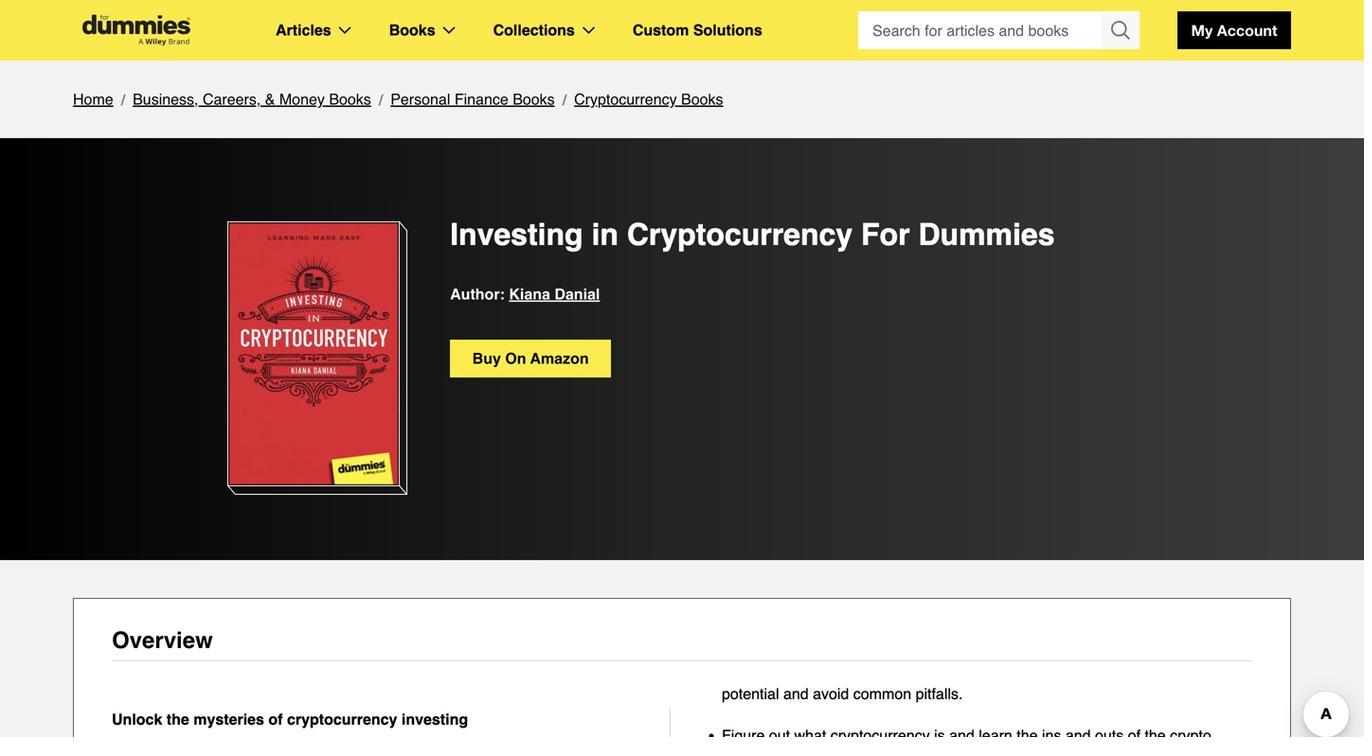 Task type: locate. For each thing, give the bounding box(es) containing it.
my account link
[[1177, 11, 1291, 49]]

investing in cryptocurrency for dummies
[[450, 217, 1055, 252]]

collections
[[493, 21, 575, 39]]

for
[[861, 217, 910, 252]]

personal finance books
[[391, 90, 555, 108]]

custom
[[633, 21, 689, 39]]

open book categories image
[[443, 27, 455, 34]]

finance
[[455, 90, 508, 108]]

of
[[268, 711, 283, 729]]

cryptocurrency
[[574, 90, 677, 108], [627, 217, 853, 252]]

investing
[[450, 217, 583, 252]]

custom solutions link
[[633, 18, 762, 43]]

account
[[1217, 21, 1277, 39]]

avoid
[[813, 686, 849, 703]]

books down custom solutions link
[[681, 90, 723, 108]]

common
[[853, 686, 911, 703]]

business, careers, & money books
[[133, 90, 371, 108]]

unlock
[[112, 711, 162, 729]]

books
[[389, 21, 435, 39], [329, 90, 371, 108], [513, 90, 555, 108], [681, 90, 723, 108]]

cryptocurrency books
[[574, 90, 723, 108]]

my
[[1191, 21, 1213, 39]]

articles
[[276, 21, 331, 39]]

money
[[279, 90, 325, 108]]

group
[[858, 11, 1140, 49]]

business,
[[133, 90, 198, 108]]

in
[[592, 217, 619, 252]]

potential and avoid common pitfalls.
[[722, 686, 963, 703]]

potential
[[722, 686, 779, 703]]

open article categories image
[[339, 27, 351, 34]]

cryptocurrency
[[287, 711, 397, 729]]

home
[[73, 90, 113, 108]]

custom solutions
[[633, 21, 762, 39]]

buy
[[472, 350, 501, 368]]

careers,
[[203, 90, 261, 108]]

buy on amazon link
[[450, 340, 611, 378]]

open collections list image
[[582, 27, 595, 34]]



Task type: describe. For each thing, give the bounding box(es) containing it.
buy on amazon
[[472, 350, 589, 368]]

1 vertical spatial cryptocurrency
[[627, 217, 853, 252]]

0 vertical spatial cryptocurrency
[[574, 90, 677, 108]]

personal
[[391, 90, 450, 108]]

books right money
[[329, 90, 371, 108]]

cryptocurrency books link
[[574, 87, 723, 112]]

solutions
[[693, 21, 762, 39]]

pitfalls.
[[916, 686, 963, 703]]

on
[[505, 350, 526, 368]]

kiana danial link
[[509, 282, 600, 307]]

my account
[[1191, 21, 1277, 39]]

books right finance
[[513, 90, 555, 108]]

home link
[[73, 87, 113, 112]]

dummies
[[918, 217, 1055, 252]]

danial
[[554, 286, 600, 303]]

overview
[[112, 628, 213, 654]]

&
[[265, 90, 275, 108]]

unlock the mysteries of cryptocurrency investing
[[112, 711, 468, 729]]

mysteries
[[193, 711, 264, 729]]

logo image
[[73, 15, 200, 46]]

amazon
[[530, 350, 589, 368]]

investing in cryptocurrency for dummies book cover image
[[227, 222, 400, 487]]

investing
[[402, 711, 468, 729]]

and
[[783, 686, 809, 703]]

personal finance books link
[[391, 87, 555, 112]]

the
[[167, 711, 189, 729]]

author: kiana danial
[[450, 286, 600, 303]]

Search for articles and books text field
[[858, 11, 1104, 49]]

kiana
[[509, 286, 550, 303]]

business, careers, & money books link
[[133, 87, 371, 112]]

books left "open book categories" image
[[389, 21, 435, 39]]

author:
[[450, 286, 505, 303]]



Task type: vqa. For each thing, say whether or not it's contained in the screenshot.
Account
yes



